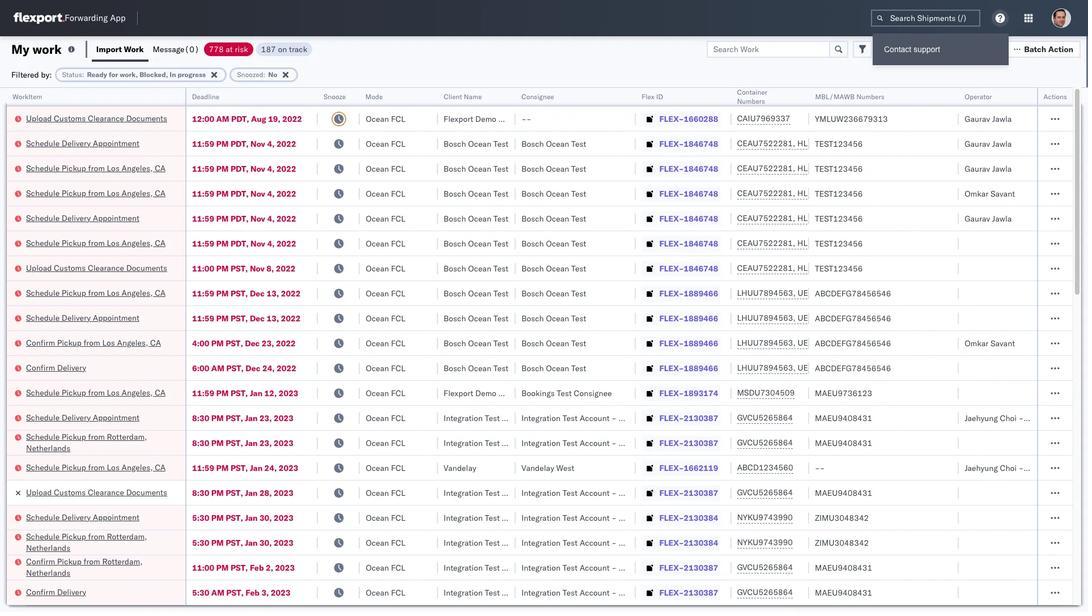 Task type: locate. For each thing, give the bounding box(es) containing it.
ceau7522281, for 11:59 pm pdt, nov 4, 2022's schedule delivery appointment link
[[737, 213, 795, 223]]

schedule for 3rd schedule pickup from los angeles, ca link from the top
[[26, 238, 60, 248]]

savant
[[991, 188, 1015, 199], [991, 338, 1015, 348]]

at
[[226, 44, 233, 54]]

schedule delivery appointment for 11:59 pm pst, dec 13, 2022
[[26, 313, 139, 323]]

20 flex- from the top
[[660, 588, 684, 598]]

2 upload customs clearance documents button from the top
[[26, 262, 167, 275]]

2 2130387 from the top
[[684, 438, 718, 448]]

jan down 11:59 pm pst, jan 12, 2023
[[245, 413, 258, 423]]

0 vertical spatial 13,
[[267, 288, 279, 298]]

schedule pickup from rotterdam, netherlands link for 5:30
[[26, 531, 171, 554]]

pst, down the 11:00 pm pst, feb 2, 2023
[[226, 588, 244, 598]]

2 vertical spatial upload customs clearance documents
[[26, 487, 167, 497]]

confirm delivery down confirm pickup from los angeles, ca "button"
[[26, 363, 86, 373]]

resize handle column header for mode
[[424, 88, 438, 612]]

angeles, inside "button"
[[117, 338, 148, 348]]

omkar for lhuu7894563, uetu5238478
[[965, 338, 989, 348]]

6 karl from the top
[[619, 563, 633, 573]]

0 vertical spatial savant
[[991, 188, 1015, 199]]

1 vertical spatial 23,
[[260, 413, 272, 423]]

:
[[82, 70, 84, 79], [263, 70, 265, 79]]

flexport. image
[[14, 12, 65, 24]]

2 flex- from the top
[[660, 139, 684, 149]]

gvcu5265864 for confirm delivery
[[737, 587, 793, 597]]

1 vertical spatial nyku9743990
[[737, 537, 793, 548]]

vandelay west
[[522, 463, 575, 473]]

23, up "11:59 pm pst, jan 24, 2023"
[[260, 438, 272, 448]]

2 confirm delivery link from the top
[[26, 586, 86, 598]]

omkar for ceau7522281, hlxu6269489, hlxu8034992
[[965, 188, 989, 199]]

4 uetu5238478 from the top
[[798, 363, 853, 373]]

1 vertical spatial schedule pickup from rotterdam, netherlands link
[[26, 531, 171, 554]]

3 flex- from the top
[[660, 164, 684, 174]]

23,
[[262, 338, 274, 348], [260, 413, 272, 423], [260, 438, 272, 448]]

2 vertical spatial am
[[211, 588, 224, 598]]

import
[[96, 44, 122, 54]]

batch
[[1024, 44, 1047, 54]]

2130387 for schedule delivery appointment
[[684, 413, 718, 423]]

19 flex- from the top
[[660, 563, 684, 573]]

pst, down 11:59 pm pst, jan 12, 2023
[[226, 413, 243, 423]]

1 resize handle column header from the left
[[172, 88, 185, 612]]

5 flex-1846748 from the top
[[660, 238, 718, 249]]

5:30 down 8:30 pm pst, jan 28, 2023
[[192, 513, 209, 523]]

2 vertical spatial rotterdam,
[[102, 556, 143, 567]]

from for fourth schedule pickup from los angeles, ca link from the top
[[88, 288, 105, 298]]

1 fcl from the top
[[391, 114, 406, 124]]

8:30 down "11:59 pm pst, jan 24, 2023"
[[192, 488, 209, 498]]

: left ready
[[82, 70, 84, 79]]

1 vertical spatial upload customs clearance documents
[[26, 263, 167, 273]]

2023 up "11:59 pm pst, jan 24, 2023"
[[274, 438, 294, 448]]

11:59 pm pst, dec 13, 2022 down 11:00 pm pst, nov 8, 2022
[[192, 288, 301, 298]]

30,
[[260, 513, 272, 523], [260, 538, 272, 548]]

2 gvcu5265864 from the top
[[737, 438, 793, 448]]

upload customs clearance documents
[[26, 113, 167, 123], [26, 263, 167, 273], [26, 487, 167, 497]]

angeles, for 1st schedule pickup from los angeles, ca link from the top of the page
[[122, 163, 153, 173]]

0 vertical spatial 5:30
[[192, 513, 209, 523]]

confirm pickup from los angeles, ca button
[[26, 337, 161, 349]]

karl for schedule delivery appointment link for 8:30 pm pst, jan 23, 2023
[[619, 413, 633, 423]]

3 flex-2130387 from the top
[[660, 488, 718, 498]]

rotterdam, inside confirm pickup from rotterdam, netherlands
[[102, 556, 143, 567]]

0 vertical spatial schedule pickup from rotterdam, netherlands button
[[26, 431, 171, 455]]

0 vertical spatial 30,
[[260, 513, 272, 523]]

flex-
[[660, 114, 684, 124], [660, 139, 684, 149], [660, 164, 684, 174], [660, 188, 684, 199], [660, 213, 684, 224], [660, 238, 684, 249], [660, 263, 684, 274], [660, 288, 684, 298], [660, 313, 684, 323], [660, 338, 684, 348], [660, 363, 684, 373], [660, 388, 684, 398], [660, 413, 684, 423], [660, 438, 684, 448], [660, 463, 684, 473], [660, 488, 684, 498], [660, 513, 684, 523], [660, 538, 684, 548], [660, 563, 684, 573], [660, 588, 684, 598]]

zimu3048342
[[815, 513, 869, 523], [815, 538, 869, 548]]

1 vertical spatial schedule pickup from rotterdam, netherlands button
[[26, 531, 171, 555]]

5 2130387 from the top
[[684, 588, 718, 598]]

5 appointment from the top
[[93, 512, 139, 522]]

1 vertical spatial clearance
[[88, 263, 124, 273]]

0 vertical spatial confirm delivery link
[[26, 362, 86, 373]]

1 5:30 pm pst, jan 30, 2023 from the top
[[192, 513, 294, 523]]

delivery for 11:59 pm pdt, nov 4, 2022's schedule delivery appointment link
[[62, 213, 91, 223]]

nov for 1st schedule pickup from los angeles, ca link from the top of the page
[[251, 164, 265, 174]]

ceau7522281, hlxu6269489, hlxu8034992 for 2nd upload customs clearance documents button
[[737, 263, 913, 273]]

Search Work text field
[[707, 41, 830, 58]]

1 horizontal spatial numbers
[[856, 92, 884, 101]]

am
[[216, 114, 229, 124], [211, 363, 224, 373], [211, 588, 224, 598]]

3 8:30 from the top
[[192, 488, 209, 498]]

: left no
[[263, 70, 265, 79]]

work,
[[120, 70, 138, 79]]

integration
[[522, 413, 561, 423], [522, 438, 561, 448], [522, 488, 561, 498], [522, 513, 561, 523], [522, 538, 561, 548], [522, 563, 561, 573], [522, 588, 561, 598]]

pickup inside confirm pickup from rotterdam, netherlands
[[57, 556, 82, 567]]

am for 6:00
[[211, 363, 224, 373]]

schedule for fifth schedule delivery appointment link from the top of the page
[[26, 512, 60, 522]]

3 netherlands from the top
[[26, 568, 70, 578]]

5:30 up the 11:00 pm pst, feb 2, 2023
[[192, 538, 209, 548]]

karl
[[619, 413, 633, 423], [619, 438, 633, 448], [619, 488, 633, 498], [619, 513, 633, 523], [619, 538, 633, 548], [619, 563, 633, 573], [619, 588, 633, 598]]

1 vertical spatial confirm delivery button
[[26, 586, 86, 599]]

: for status
[[82, 70, 84, 79]]

ca for fifth schedule pickup from los angeles, ca "button" from the top
[[155, 387, 166, 398]]

maeu9408431
[[815, 413, 872, 423], [815, 438, 872, 448], [815, 488, 872, 498], [815, 563, 872, 573], [815, 588, 872, 598]]

2023 for the schedule delivery appointment button for 8:30 pm pst, jan 23, 2023
[[274, 413, 294, 423]]

confirm inside confirm pickup from rotterdam, netherlands
[[26, 556, 55, 567]]

6 account from the top
[[580, 563, 610, 573]]

demo
[[475, 114, 497, 124], [475, 388, 497, 398]]

11 schedule from the top
[[26, 462, 60, 472]]

resize handle column header for workitem
[[172, 88, 185, 612]]

schedule pickup from rotterdam, netherlands link for 8:30
[[26, 431, 171, 454]]

2 karl from the top
[[619, 438, 633, 448]]

pickup for fifth schedule pickup from los angeles, ca link
[[62, 387, 86, 398]]

id
[[656, 92, 663, 101]]

bosch ocean test
[[444, 139, 509, 149], [522, 139, 586, 149], [444, 164, 509, 174], [522, 164, 586, 174], [444, 188, 509, 199], [522, 188, 586, 199], [444, 213, 509, 224], [522, 213, 586, 224], [444, 238, 509, 249], [522, 238, 586, 249], [444, 263, 509, 274], [522, 263, 586, 274], [444, 288, 509, 298], [522, 288, 586, 298], [444, 313, 509, 323], [522, 313, 586, 323], [444, 338, 509, 348], [522, 338, 586, 348], [444, 363, 509, 373], [522, 363, 586, 373]]

netherlands inside confirm pickup from rotterdam, netherlands
[[26, 568, 70, 578]]

2023 right 2,
[[275, 563, 295, 573]]

confirm delivery button down confirm pickup from los angeles, ca "button"
[[26, 362, 86, 374]]

8:30 pm pst, jan 23, 2023
[[192, 413, 294, 423], [192, 438, 294, 448]]

2 2130384 from the top
[[684, 538, 718, 548]]

ca
[[155, 163, 166, 173], [155, 188, 166, 198], [155, 238, 166, 248], [155, 288, 166, 298], [150, 338, 161, 348], [155, 387, 166, 398], [155, 462, 166, 472]]

0 vertical spatial feb
[[250, 563, 264, 573]]

am right 12:00
[[216, 114, 229, 124]]

2 vertical spatial upload
[[26, 487, 52, 497]]

2 lhuu7894563, from the top
[[737, 313, 796, 323]]

1 vertical spatial 30,
[[260, 538, 272, 548]]

1 vertical spatial confirm delivery
[[26, 587, 86, 597]]

0 vertical spatial 24,
[[262, 363, 275, 373]]

1 vertical spatial flexport demo consignee
[[444, 388, 537, 398]]

delivery
[[62, 138, 91, 148], [62, 213, 91, 223], [62, 313, 91, 323], [57, 363, 86, 373], [62, 412, 91, 423], [62, 512, 91, 522], [57, 587, 86, 597]]

3 schedule pickup from los angeles, ca from the top
[[26, 238, 166, 248]]

0 horizontal spatial --
[[522, 114, 531, 124]]

vandelay
[[444, 463, 477, 473], [522, 463, 554, 473]]

0 vertical spatial 5:30 pm pst, jan 30, 2023
[[192, 513, 294, 523]]

schedule delivery appointment link for 8:30 pm pst, jan 23, 2023
[[26, 412, 139, 423]]

dec down 11:00 pm pst, nov 8, 2022
[[250, 288, 265, 298]]

ceau7522281,
[[737, 138, 795, 149], [737, 163, 795, 173], [737, 188, 795, 198], [737, 213, 795, 223], [737, 238, 795, 248], [737, 263, 795, 273]]

2023 down 12,
[[274, 413, 294, 423]]

1 vertical spatial customs
[[54, 263, 86, 273]]

2 schedule delivery appointment button from the top
[[26, 212, 139, 225]]

0 vertical spatial upload customs clearance documents link
[[26, 113, 167, 124]]

1 vertical spatial 5:30 pm pst, jan 30, 2023
[[192, 538, 294, 548]]

mbl/mawb numbers button
[[809, 90, 948, 101]]

4, for 11:59 pm pdt, nov 4, 2022's schedule delivery appointment link
[[267, 213, 275, 224]]

1 vertical spatial 8:30
[[192, 438, 209, 448]]

flexport for bookings test consignee
[[444, 388, 473, 398]]

1 maeu9408431 from the top
[[815, 413, 872, 423]]

3 account from the top
[[580, 488, 610, 498]]

1 vertical spatial demo
[[475, 388, 497, 398]]

1 appointment from the top
[[93, 138, 139, 148]]

flexport for --
[[444, 114, 473, 124]]

am for 12:00
[[216, 114, 229, 124]]

8,
[[267, 263, 274, 274]]

2023
[[279, 388, 298, 398], [274, 413, 294, 423], [274, 438, 294, 448], [279, 463, 298, 473], [274, 488, 294, 498], [274, 513, 294, 523], [274, 538, 294, 548], [275, 563, 295, 573], [271, 588, 291, 598]]

1 vertical spatial 13,
[[267, 313, 279, 323]]

0 vertical spatial confirm delivery button
[[26, 362, 86, 374]]

18 fcl from the top
[[391, 538, 406, 548]]

0 vertical spatial clearance
[[88, 113, 124, 123]]

client name
[[444, 92, 482, 101]]

3 hlxu6269489, from the top
[[798, 188, 856, 198]]

11:59 pm pdt, nov 4, 2022 for second schedule pickup from los angeles, ca "button" from the top of the page
[[192, 188, 296, 199]]

numbers up ymluw236679313
[[856, 92, 884, 101]]

2023 for "schedule pickup from rotterdam, netherlands" button related to 5:30 pm pst, jan 30, 2023
[[274, 538, 294, 548]]

2023 up the 11:00 pm pst, feb 2, 2023
[[274, 538, 294, 548]]

5:30 for schedule pickup from rotterdam, netherlands
[[192, 538, 209, 548]]

5 schedule from the top
[[26, 238, 60, 248]]

2 flex-2130384 from the top
[[660, 538, 718, 548]]

forwarding
[[65, 13, 108, 24]]

0 vertical spatial schedule pickup from rotterdam, netherlands
[[26, 432, 147, 453]]

flex-1889466
[[660, 288, 718, 298], [660, 313, 718, 323], [660, 338, 718, 348], [660, 363, 718, 373]]

3 schedule delivery appointment link from the top
[[26, 312, 139, 323]]

customs for first upload customs clearance documents link from the bottom
[[54, 487, 86, 497]]

ceau7522281, hlxu6269489, hlxu8034992
[[737, 138, 913, 149], [737, 163, 913, 173], [737, 188, 913, 198], [737, 213, 913, 223], [737, 238, 913, 248], [737, 263, 913, 273]]

numbers down container
[[737, 97, 765, 105]]

24, for 2023
[[265, 463, 277, 473]]

1 vertical spatial 11:00
[[192, 563, 214, 573]]

1 vertical spatial am
[[211, 363, 224, 373]]

los for fourth schedule pickup from los angeles, ca "button" from the bottom of the page
[[107, 238, 120, 248]]

4 schedule from the top
[[26, 213, 60, 223]]

flex-2130387 for schedule delivery appointment
[[660, 413, 718, 423]]

0 vertical spatial 23,
[[262, 338, 274, 348]]

2 vertical spatial netherlands
[[26, 568, 70, 578]]

1 vertical spatial rotterdam,
[[107, 531, 147, 542]]

30, down 28,
[[260, 513, 272, 523]]

15 ocean fcl from the top
[[366, 463, 406, 473]]

pst, down "11:59 pm pst, jan 24, 2023"
[[226, 488, 243, 498]]

1 vertical spatial confirm delivery link
[[26, 586, 86, 598]]

1 horizontal spatial vandelay
[[522, 463, 554, 473]]

13,
[[267, 288, 279, 298], [267, 313, 279, 323]]

1 2130387 from the top
[[684, 413, 718, 423]]

5:30 pm pst, jan 30, 2023 up the 11:00 pm pst, feb 2, 2023
[[192, 538, 294, 548]]

2 appointment from the top
[[93, 213, 139, 223]]

schedule pickup from rotterdam, netherlands button
[[26, 431, 171, 455], [26, 531, 171, 555]]

client
[[444, 92, 462, 101]]

1 upload customs clearance documents link from the top
[[26, 113, 167, 124]]

0 vertical spatial am
[[216, 114, 229, 124]]

13 flex- from the top
[[660, 413, 684, 423]]

6 fcl from the top
[[391, 238, 406, 249]]

confirm delivery button down confirm pickup from rotterdam, netherlands
[[26, 586, 86, 599]]

1 vertical spatial netherlands
[[26, 543, 70, 553]]

0 vertical spatial 11:59 pm pst, dec 13, 2022
[[192, 288, 301, 298]]

1 13, from the top
[[267, 288, 279, 298]]

1 vertical spatial savant
[[991, 338, 1015, 348]]

2 vertical spatial 5:30
[[192, 588, 209, 598]]

gvcu5265864 for schedule pickup from rotterdam, netherlands
[[737, 438, 793, 448]]

2 integration from the top
[[522, 438, 561, 448]]

24, up 28,
[[265, 463, 277, 473]]

mode
[[366, 92, 383, 101]]

0 vertical spatial flex-2130384
[[660, 513, 718, 523]]

pickup inside "button"
[[57, 338, 82, 348]]

abcdefg78456546
[[815, 288, 891, 298], [815, 313, 891, 323], [815, 338, 891, 348], [815, 363, 891, 373]]

dec up 11:59 pm pst, jan 12, 2023
[[246, 363, 260, 373]]

6 flex-1846748 from the top
[[660, 263, 718, 274]]

gvcu5265864 for confirm pickup from rotterdam, netherlands
[[737, 562, 793, 573]]

30, up 2,
[[260, 538, 272, 548]]

2130387 for confirm delivery
[[684, 588, 718, 598]]

2 1846748 from the top
[[684, 164, 718, 174]]

from for confirm pickup from rotterdam, netherlands link
[[84, 556, 100, 567]]

6 schedule from the top
[[26, 288, 60, 298]]

confirm pickup from rotterdam, netherlands button
[[26, 556, 171, 580]]

flexport
[[444, 114, 473, 124], [444, 388, 473, 398]]

11:59 pm pst, dec 13, 2022 up 4:00 pm pst, dec 23, 2022
[[192, 313, 301, 323]]

2130384
[[684, 513, 718, 523], [684, 538, 718, 548]]

0 vertical spatial upload customs clearance documents button
[[26, 113, 167, 125]]

container
[[737, 88, 768, 96]]

ca inside confirm pickup from los angeles, ca link
[[150, 338, 161, 348]]

schedule delivery appointment link
[[26, 137, 139, 149], [26, 212, 139, 224], [26, 312, 139, 323], [26, 412, 139, 423], [26, 512, 139, 523]]

2 vertical spatial 23,
[[260, 438, 272, 448]]

1 vertical spatial flex-2130384
[[660, 538, 718, 548]]

feb left 3,
[[246, 588, 260, 598]]

3 flex-1846748 from the top
[[660, 188, 718, 199]]

omkar savant
[[965, 188, 1015, 199], [965, 338, 1015, 348]]

name
[[464, 92, 482, 101]]

2023 right 3,
[[271, 588, 291, 598]]

8:30 for schedule delivery appointment
[[192, 413, 209, 423]]

23, for schedule delivery appointment
[[260, 413, 272, 423]]

confirm delivery link down confirm pickup from rotterdam, netherlands
[[26, 586, 86, 598]]

from inside confirm pickup from rotterdam, netherlands
[[84, 556, 100, 567]]

5:30 down the 11:00 pm pst, feb 2, 2023
[[192, 588, 209, 598]]

8 resize handle column header from the left
[[796, 88, 809, 612]]

0 vertical spatial customs
[[54, 113, 86, 123]]

pickup for second schedule pickup from los angeles, ca link from the top
[[62, 188, 86, 198]]

1 vertical spatial schedule pickup from rotterdam, netherlands
[[26, 531, 147, 553]]

4 ceau7522281, hlxu6269489, hlxu8034992 from the top
[[737, 213, 913, 223]]

confirm delivery down confirm pickup from rotterdam, netherlands
[[26, 587, 86, 597]]

1846748 for second schedule pickup from los angeles, ca link from the top
[[684, 188, 718, 199]]

6:00 am pst, dec 24, 2022
[[192, 363, 296, 373]]

resize handle column header for container numbers
[[796, 88, 809, 612]]

from for fifth schedule pickup from los angeles, ca link
[[88, 387, 105, 398]]

resize handle column header
[[172, 88, 185, 612], [305, 88, 318, 612], [347, 88, 360, 612], [424, 88, 438, 612], [502, 88, 516, 612], [622, 88, 636, 612], [718, 88, 732, 612], [796, 88, 809, 612], [946, 88, 959, 612], [1024, 88, 1037, 612], [1059, 88, 1073, 612]]

0 vertical spatial 11:00
[[192, 263, 214, 274]]

-- right the abcd1234560
[[815, 463, 825, 473]]

schedule for schedule pickup from rotterdam, netherlands link for 8:30
[[26, 432, 60, 442]]

4 1846748 from the top
[[684, 213, 718, 224]]

1 integration test account - karl lagerfeld from the top
[[522, 413, 669, 423]]

8:30 for schedule pickup from rotterdam, netherlands
[[192, 438, 209, 448]]

8:30 pm pst, jan 23, 2023 for schedule pickup from rotterdam, netherlands
[[192, 438, 294, 448]]

2 vertical spatial documents
[[126, 487, 167, 497]]

-- down consignee button
[[522, 114, 531, 124]]

0 horizontal spatial :
[[82, 70, 84, 79]]

4 lhuu7894563, from the top
[[737, 363, 796, 373]]

2 vertical spatial customs
[[54, 487, 86, 497]]

0 vertical spatial nyku9743990
[[737, 512, 793, 523]]

4 hlxu8034992 from the top
[[858, 213, 913, 223]]

0 vertical spatial flexport demo consignee
[[444, 114, 537, 124]]

flex id button
[[636, 90, 720, 101]]

24,
[[262, 363, 275, 373], [265, 463, 277, 473]]

pst, up 6:00 am pst, dec 24, 2022
[[226, 338, 243, 348]]

demo left bookings
[[475, 388, 497, 398]]

6 flex- from the top
[[660, 238, 684, 249]]

Search Shipments (/) text field
[[871, 10, 981, 27]]

1 ceau7522281, hlxu6269489, hlxu8034992 from the top
[[737, 138, 913, 149]]

6 schedule pickup from los angeles, ca from the top
[[26, 462, 166, 472]]

1 11:59 pm pdt, nov 4, 2022 from the top
[[192, 139, 296, 149]]

gaurav
[[965, 114, 990, 124], [965, 139, 990, 149], [965, 164, 990, 174], [965, 213, 990, 224]]

am right 6:00
[[211, 363, 224, 373]]

0 vertical spatial documents
[[126, 113, 167, 123]]

4 hlxu6269489, from the top
[[798, 213, 856, 223]]

integration test account - karl lagerfeld for schedule delivery appointment link for 8:30 pm pst, jan 23, 2023
[[522, 413, 669, 423]]

schedule pickup from rotterdam, netherlands for 8:30 pm pst, jan 23, 2023
[[26, 432, 147, 453]]

2 vertical spatial 8:30
[[192, 488, 209, 498]]

1 vertical spatial documents
[[126, 263, 167, 273]]

2 vertical spatial upload customs clearance documents link
[[26, 487, 167, 498]]

2 flex-1889466 from the top
[[660, 313, 718, 323]]

8:30 pm pst, jan 23, 2023 up "11:59 pm pst, jan 24, 2023"
[[192, 438, 294, 448]]

11:59 pm pst, dec 13, 2022
[[192, 288, 301, 298], [192, 313, 301, 323]]

0 vertical spatial demo
[[475, 114, 497, 124]]

8:30 up "11:59 pm pst, jan 24, 2023"
[[192, 438, 209, 448]]

0 vertical spatial upload
[[26, 113, 52, 123]]

rotterdam, for 8:30 pm pst, jan 23, 2023
[[107, 432, 147, 442]]

for
[[109, 70, 118, 79]]

schedule pickup from los angeles, ca button
[[26, 162, 166, 175], [26, 187, 166, 200], [26, 237, 166, 250], [26, 287, 166, 300], [26, 387, 166, 399], [26, 462, 166, 474]]

pst, up 5:30 am pst, feb 3, 2023
[[231, 563, 248, 573]]

schedule delivery appointment
[[26, 138, 139, 148], [26, 213, 139, 223], [26, 313, 139, 323], [26, 412, 139, 423], [26, 512, 139, 522]]

1 vertical spatial zimu3048342
[[815, 538, 869, 548]]

from
[[88, 163, 105, 173], [88, 188, 105, 198], [88, 238, 105, 248], [88, 288, 105, 298], [84, 338, 100, 348], [88, 387, 105, 398], [88, 432, 105, 442], [88, 462, 105, 472], [88, 531, 105, 542], [84, 556, 100, 567]]

13, down the 8,
[[267, 288, 279, 298]]

message
[[153, 44, 185, 54]]

angeles, for second schedule pickup from los angeles, ca link from the top
[[122, 188, 153, 198]]

11:00 pm pst, nov 8, 2022
[[192, 263, 296, 274]]

3 11:59 from the top
[[192, 188, 214, 199]]

los inside "button"
[[102, 338, 115, 348]]

schedule delivery appointment button for 11:59 pm pdt, nov 4, 2022
[[26, 212, 139, 225]]

11:00
[[192, 263, 214, 274], [192, 563, 214, 573]]

3 lagerfeld from the top
[[635, 488, 669, 498]]

1 vertical spatial upload customs clearance documents button
[[26, 262, 167, 275]]

from inside "button"
[[84, 338, 100, 348]]

upload
[[26, 113, 52, 123], [26, 263, 52, 273], [26, 487, 52, 497]]

nov for second upload customs clearance documents link from the bottom
[[250, 263, 265, 274]]

flexport demo consignee for bookings
[[444, 388, 537, 398]]

confirm inside "button"
[[26, 338, 55, 348]]

karl for confirm pickup from rotterdam, netherlands link
[[619, 563, 633, 573]]

flex-1893174 button
[[641, 385, 721, 401], [641, 385, 721, 401]]

4 11:59 from the top
[[192, 213, 214, 224]]

0 vertical spatial omkar savant
[[965, 188, 1015, 199]]

2023 right 12,
[[279, 388, 298, 398]]

demo down name
[[475, 114, 497, 124]]

8:30 pm pst, jan 23, 2023 down 11:59 pm pst, jan 12, 2023
[[192, 413, 294, 423]]

11:59 pm pdt, nov 4, 2022
[[192, 139, 296, 149], [192, 164, 296, 174], [192, 188, 296, 199], [192, 213, 296, 224], [192, 238, 296, 249]]

1 vertical spatial upload
[[26, 263, 52, 273]]

0 vertical spatial upload customs clearance documents
[[26, 113, 167, 123]]

1 vertical spatial upload customs clearance documents link
[[26, 262, 167, 274]]

0 vertical spatial flexport
[[444, 114, 473, 124]]

0 vertical spatial 8:30 pm pst, jan 23, 2023
[[192, 413, 294, 423]]

appointment
[[93, 138, 139, 148], [93, 213, 139, 223], [93, 313, 139, 323], [93, 412, 139, 423], [93, 512, 139, 522]]

schedule for 1st schedule pickup from los angeles, ca link from the top of the page
[[26, 163, 60, 173]]

karl for schedule pickup from rotterdam, netherlands link for 5:30
[[619, 538, 633, 548]]

8:30 down 6:00
[[192, 413, 209, 423]]

numbers inside container numbers
[[737, 97, 765, 105]]

jan down 8:30 pm pst, jan 28, 2023
[[245, 513, 258, 523]]

3 4, from the top
[[267, 188, 275, 199]]

flex-2130387 button
[[641, 410, 721, 426], [641, 410, 721, 426], [641, 435, 721, 451], [641, 435, 721, 451], [641, 485, 721, 501], [641, 485, 721, 501], [641, 560, 721, 576], [641, 560, 721, 576], [641, 585, 721, 601], [641, 585, 721, 601]]

23, up 6:00 am pst, dec 24, 2022
[[262, 338, 274, 348]]

1 horizontal spatial --
[[815, 463, 825, 473]]

13, for schedule delivery appointment
[[267, 313, 279, 323]]

5 ceau7522281, hlxu6269489, hlxu8034992 from the top
[[737, 238, 913, 248]]

pst, down 6:00 am pst, dec 24, 2022
[[231, 388, 248, 398]]

pst, up the 11:00 pm pst, feb 2, 2023
[[226, 538, 243, 548]]

0 horizontal spatial vandelay
[[444, 463, 477, 473]]

schedule pickup from los angeles, ca for sixth schedule pickup from los angeles, ca link from the top of the page
[[26, 462, 166, 472]]

2023 up 8:30 pm pst, jan 28, 2023
[[279, 463, 298, 473]]

0 vertical spatial confirm delivery
[[26, 363, 86, 373]]

flex
[[641, 92, 654, 101]]

4:00
[[192, 338, 209, 348]]

0 horizontal spatial numbers
[[737, 97, 765, 105]]

appointment for 11:59 pm pdt, nov 4, 2022
[[93, 213, 139, 223]]

jan left 12,
[[250, 388, 263, 398]]

confirm for 2nd confirm delivery link from the bottom
[[26, 363, 55, 373]]

4 confirm from the top
[[26, 587, 55, 597]]

1 confirm delivery link from the top
[[26, 362, 86, 373]]

8:30
[[192, 413, 209, 423], [192, 438, 209, 448], [192, 488, 209, 498]]

0 vertical spatial rotterdam,
[[107, 432, 147, 442]]

container numbers button
[[732, 86, 798, 106]]

1 customs from the top
[[54, 113, 86, 123]]

24, for 2022
[[262, 363, 275, 373]]

19,
[[268, 114, 281, 124]]

action
[[1049, 44, 1074, 54]]

confirm delivery for 2nd confirm delivery link from the bottom
[[26, 363, 86, 373]]

1 omkar savant from the top
[[965, 188, 1015, 199]]

from for sixth schedule pickup from los angeles, ca link from the top of the page
[[88, 462, 105, 472]]

2 vertical spatial clearance
[[88, 487, 124, 497]]

resize handle column header for consignee
[[622, 88, 636, 612]]

feb left 2,
[[250, 563, 264, 573]]

4 resize handle column header from the left
[[424, 88, 438, 612]]

0 vertical spatial schedule pickup from rotterdam, netherlands link
[[26, 431, 171, 454]]

mbl/mawb numbers
[[815, 92, 884, 101]]

1 vertical spatial omkar
[[965, 338, 989, 348]]

11:59 pm pst, dec 13, 2022 for schedule delivery appointment
[[192, 313, 301, 323]]

9 flex- from the top
[[660, 313, 684, 323]]

23, down 12,
[[260, 413, 272, 423]]

numbers
[[856, 92, 884, 101], [737, 97, 765, 105]]

4 gaurav from the top
[[965, 213, 990, 224]]

resize handle column header for client name
[[502, 88, 516, 612]]

1 vertical spatial 2130384
[[684, 538, 718, 548]]

schedule pickup from los angeles, ca link
[[26, 162, 166, 174], [26, 187, 166, 199], [26, 237, 166, 249], [26, 287, 166, 298], [26, 387, 166, 398], [26, 462, 166, 473]]

5:30 pm pst, jan 30, 2023 down 8:30 pm pst, jan 28, 2023
[[192, 513, 294, 523]]

pst, down 4:00 pm pst, dec 23, 2022
[[226, 363, 244, 373]]

3,
[[262, 588, 269, 598]]

1 schedule from the top
[[26, 138, 60, 148]]

caiu7969337
[[737, 113, 791, 124]]

maeu9408431 for schedule delivery appointment
[[815, 413, 872, 423]]

1 vertical spatial feb
[[246, 588, 260, 598]]

am down the 11:00 pm pst, feb 2, 2023
[[211, 588, 224, 598]]

3 confirm from the top
[[26, 556, 55, 567]]

ceau7522281, hlxu6269489, hlxu8034992 for second schedule pickup from los angeles, ca "button" from the top of the page
[[737, 188, 913, 198]]

2 13, from the top
[[267, 313, 279, 323]]

4 11:59 pm pdt, nov 4, 2022 from the top
[[192, 213, 296, 224]]

feb for 2,
[[250, 563, 264, 573]]

schedule
[[26, 138, 60, 148], [26, 163, 60, 173], [26, 188, 60, 198], [26, 213, 60, 223], [26, 238, 60, 248], [26, 288, 60, 298], [26, 313, 60, 323], [26, 387, 60, 398], [26, 412, 60, 423], [26, 432, 60, 442], [26, 462, 60, 472], [26, 512, 60, 522], [26, 531, 60, 542]]

2130387
[[684, 413, 718, 423], [684, 438, 718, 448], [684, 488, 718, 498], [684, 563, 718, 573], [684, 588, 718, 598]]

4 test123456 from the top
[[815, 213, 863, 224]]

1 vertical spatial 8:30 pm pst, jan 23, 2023
[[192, 438, 294, 448]]

24, up 12,
[[262, 363, 275, 373]]

2023 for sixth schedule pickup from los angeles, ca "button"
[[279, 463, 298, 473]]

schedule delivery appointment for 8:30 pm pst, jan 23, 2023
[[26, 412, 139, 423]]

nov
[[251, 139, 265, 149], [251, 164, 265, 174], [251, 188, 265, 199], [251, 213, 265, 224], [251, 238, 265, 249], [250, 263, 265, 274]]

1 horizontal spatial :
[[263, 70, 265, 79]]

1 vertical spatial 24,
[[265, 463, 277, 473]]

flex-1660288 button
[[641, 111, 721, 127], [641, 111, 721, 127]]

2023 for "schedule pickup from rotterdam, netherlands" button associated with 8:30 pm pst, jan 23, 2023
[[274, 438, 294, 448]]

1 upload customs clearance documents button from the top
[[26, 113, 167, 125]]

confirm delivery link down confirm pickup from los angeles, ca "button"
[[26, 362, 86, 373]]

5 hlxu6269489, from the top
[[798, 238, 856, 248]]

confirm pickup from los angeles, ca
[[26, 338, 161, 348]]

0 vertical spatial zimu3048342
[[815, 513, 869, 523]]

actions
[[1044, 92, 1067, 101]]

13, up 4:00 pm pst, dec 23, 2022
[[267, 313, 279, 323]]

0 vertical spatial omkar
[[965, 188, 989, 199]]

numbers for container numbers
[[737, 97, 765, 105]]

angeles, for fourth schedule pickup from los angeles, ca link from the top
[[122, 288, 153, 298]]

1 11:59 pm pst, dec 13, 2022 from the top
[[192, 288, 301, 298]]

upload for second upload customs clearance documents link from the bottom
[[26, 263, 52, 273]]

0 vertical spatial --
[[522, 114, 531, 124]]

schedule pickup from rotterdam, netherlands button for 5:30 pm pst, jan 30, 2023
[[26, 531, 171, 555]]

2 gaurav jawla from the top
[[965, 139, 1012, 149]]

1 vertical spatial 11:59 pm pst, dec 13, 2022
[[192, 313, 301, 323]]

schedule pickup from rotterdam, netherlands
[[26, 432, 147, 453], [26, 531, 147, 553]]

1 vertical spatial flexport
[[444, 388, 473, 398]]

1 vertical spatial 5:30
[[192, 538, 209, 548]]

0 vertical spatial 2130384
[[684, 513, 718, 523]]

0 vertical spatial 8:30
[[192, 413, 209, 423]]

2 ceau7522281, hlxu6269489, hlxu8034992 from the top
[[737, 163, 913, 173]]

1 vertical spatial omkar savant
[[965, 338, 1015, 348]]

pickup for fourth schedule pickup from los angeles, ca link from the top
[[62, 288, 86, 298]]

schedule delivery appointment for 11:59 pm pdt, nov 4, 2022
[[26, 213, 139, 223]]

4 4, from the top
[[267, 213, 275, 224]]

1 gvcu5265864 from the top
[[737, 413, 793, 423]]

11:00 for 11:00 pm pst, nov 8, 2022
[[192, 263, 214, 274]]

0 vertical spatial netherlands
[[26, 443, 70, 453]]



Task type: vqa. For each thing, say whether or not it's contained in the screenshot.


Task type: describe. For each thing, give the bounding box(es) containing it.
5:30 am pst, feb 3, 2023
[[192, 588, 291, 598]]

aug
[[251, 114, 266, 124]]

contact support
[[884, 45, 940, 54]]

4 schedule pickup from los angeles, ca button from the top
[[26, 287, 166, 300]]

5 schedule pickup from los angeles, ca link from the top
[[26, 387, 166, 398]]

ceau7522281, for second schedule pickup from los angeles, ca link from the top
[[737, 188, 795, 198]]

from for 1st schedule pickup from los angeles, ca link from the top of the page
[[88, 163, 105, 173]]

7 integration from the top
[[522, 588, 561, 598]]

6 schedule pickup from los angeles, ca button from the top
[[26, 462, 166, 474]]

1 vertical spatial --
[[815, 463, 825, 473]]

appointment for 11:59 pm pst, dec 13, 2022
[[93, 313, 139, 323]]

schedule pickup from rotterdam, netherlands for 5:30 pm pst, jan 30, 2023
[[26, 531, 147, 553]]

schedule for fifth schedule pickup from los angeles, ca link
[[26, 387, 60, 398]]

5 integration from the top
[[522, 538, 561, 548]]

1660288
[[684, 114, 718, 124]]

187 on track
[[261, 44, 307, 54]]

8:30 pm pst, jan 28, 2023
[[192, 488, 294, 498]]

pst, down 11:00 pm pst, nov 8, 2022
[[231, 288, 248, 298]]

schedule for fourth schedule pickup from los angeles, ca link from the top
[[26, 288, 60, 298]]

3 maeu9408431 from the top
[[815, 488, 872, 498]]

1 nyku9743990 from the top
[[737, 512, 793, 523]]

11:59 pm pdt, nov 4, 2022 for the schedule delivery appointment button related to 11:59 pm pdt, nov 4, 2022
[[192, 213, 296, 224]]

ca for 4th schedule pickup from los angeles, ca "button"
[[155, 288, 166, 298]]

jan up "11:59 pm pst, jan 24, 2023"
[[245, 438, 258, 448]]

jan up 28,
[[250, 463, 263, 473]]

savant for lhuu7894563, uetu5238478
[[991, 338, 1015, 348]]

3 test123456 from the top
[[815, 188, 863, 199]]

no
[[268, 70, 277, 79]]

message (0)
[[153, 44, 199, 54]]

1 integration from the top
[[522, 413, 561, 423]]

2 lagerfeld from the top
[[635, 438, 669, 448]]

1 hlxu8034992 from the top
[[858, 138, 913, 149]]

track
[[289, 44, 307, 54]]

documents for second upload customs clearance documents link from the bottom
[[126, 263, 167, 273]]

import work button
[[92, 36, 148, 62]]

jan up the 11:00 pm pst, feb 2, 2023
[[245, 538, 258, 548]]

jaehyung choi - test origin agent
[[965, 413, 1088, 423]]

2 confirm delivery button from the top
[[26, 586, 86, 599]]

pst, up 4:00 pm pst, dec 23, 2022
[[231, 313, 248, 323]]

: for snoozed
[[263, 70, 265, 79]]

deadline button
[[187, 90, 307, 101]]

1846748 for 11:59 pm pdt, nov 4, 2022's schedule delivery appointment link
[[684, 213, 718, 224]]

workitem button
[[7, 90, 174, 101]]

16 flex- from the top
[[660, 488, 684, 498]]

3 lhuu7894563, from the top
[[737, 338, 796, 348]]

20 fcl from the top
[[391, 588, 406, 598]]

8 fcl from the top
[[391, 288, 406, 298]]

1 lagerfeld from the top
[[635, 413, 669, 423]]

3 fcl from the top
[[391, 164, 406, 174]]

8:30 pm pst, jan 23, 2023 for schedule delivery appointment
[[192, 413, 294, 423]]

1 schedule delivery appointment button from the top
[[26, 137, 139, 150]]

flex-2130387 for schedule pickup from rotterdam, netherlands
[[660, 438, 718, 448]]

hlxu6269489, for 2nd upload customs clearance documents button
[[798, 263, 856, 273]]

los for second schedule pickup from los angeles, ca "button" from the top of the page
[[107, 188, 120, 198]]

ymluw236679313
[[815, 114, 888, 124]]

9 fcl from the top
[[391, 313, 406, 323]]

schedule for schedule delivery appointment link for 8:30 pm pst, jan 23, 2023
[[26, 412, 60, 423]]

mbl/mawb
[[815, 92, 855, 101]]

4 gaurav jawla from the top
[[965, 213, 1012, 224]]

flex-1893174
[[660, 388, 718, 398]]

4 jawla from the top
[[992, 213, 1012, 224]]

schedule pickup from los angeles, ca for fourth schedule pickup from los angeles, ca link from the top
[[26, 288, 166, 298]]

12:00 am pdt, aug 19, 2022
[[192, 114, 302, 124]]

schedule delivery appointment button for 11:59 pm pst, dec 13, 2022
[[26, 312, 139, 325]]

progress
[[178, 70, 206, 79]]

4 abcdefg78456546 from the top
[[815, 363, 891, 373]]

confirm pickup from rotterdam, netherlands link
[[26, 556, 171, 578]]

1 lhuu7894563, uetu5238478 from the top
[[737, 288, 853, 298]]

2023 right 28,
[[274, 488, 294, 498]]

pickup for 3rd schedule pickup from los angeles, ca link from the top
[[62, 238, 86, 248]]

13, for schedule pickup from los angeles, ca
[[267, 288, 279, 298]]

2 zimu3048342 from the top
[[815, 538, 869, 548]]

upload customs clearance documents for second upload customs clearance documents link from the bottom
[[26, 263, 167, 273]]

1 flex-1889466 from the top
[[660, 288, 718, 298]]

2,
[[266, 563, 273, 573]]

maeu9736123
[[815, 388, 872, 398]]

ca for sixth schedule pickup from los angeles, ca "button" from the bottom
[[155, 163, 166, 173]]

4 account from the top
[[580, 513, 610, 523]]

file
[[894, 44, 908, 54]]

filtered
[[11, 69, 39, 80]]

10 resize handle column header from the left
[[1024, 88, 1037, 612]]

jan left 28,
[[245, 488, 258, 498]]

schedule delivery appointment link for 11:59 pm pst, dec 13, 2022
[[26, 312, 139, 323]]

forwarding app
[[65, 13, 126, 24]]

schedule delivery appointment button for 8:30 pm pst, jan 23, 2023
[[26, 412, 139, 424]]

2 lhuu7894563, uetu5238478 from the top
[[737, 313, 853, 323]]

778
[[209, 44, 224, 54]]

am for 5:30
[[211, 588, 224, 598]]

5 test123456 from the top
[[815, 238, 863, 249]]

pst, left the 8,
[[231, 263, 248, 274]]

1 1889466 from the top
[[684, 288, 718, 298]]

2 gaurav from the top
[[965, 139, 990, 149]]

16 fcl from the top
[[391, 488, 406, 498]]

11 fcl from the top
[[391, 363, 406, 373]]

pst, down 8:30 pm pst, jan 28, 2023
[[226, 513, 243, 523]]

my
[[11, 41, 29, 57]]

pst, up "11:59 pm pst, jan 24, 2023"
[[226, 438, 243, 448]]

ca for second schedule pickup from los angeles, ca "button" from the top of the page
[[155, 188, 166, 198]]

by:
[[41, 69, 52, 80]]

1 11:59 from the top
[[192, 139, 214, 149]]

2 schedule pickup from los angeles, ca link from the top
[[26, 187, 166, 199]]

origin
[[1043, 413, 1065, 423]]

app
[[110, 13, 126, 24]]

nov for 11:59 pm pdt, nov 4, 2022's schedule delivery appointment link
[[251, 213, 265, 224]]

hlxu6269489, for sixth schedule pickup from los angeles, ca "button" from the bottom
[[798, 163, 856, 173]]

12:00
[[192, 114, 214, 124]]

forwarding app link
[[14, 12, 126, 24]]

dec up 4:00 pm pst, dec 23, 2022
[[250, 313, 265, 323]]

1 account from the top
[[580, 413, 610, 423]]

1 schedule pickup from los angeles, ca button from the top
[[26, 162, 166, 175]]

1 lhuu7894563, from the top
[[737, 288, 796, 298]]

2 30, from the top
[[260, 538, 272, 548]]

agent
[[1067, 413, 1088, 423]]

2 5:30 pm pst, jan 30, 2023 from the top
[[192, 538, 294, 548]]

9 11:59 from the top
[[192, 463, 214, 473]]

upload for third upload customs clearance documents link from the bottom of the page
[[26, 113, 52, 123]]

from for 3rd schedule pickup from los angeles, ca link from the top
[[88, 238, 105, 248]]

schedule for 11:59 pm pdt, nov 4, 2022's schedule delivery appointment link
[[26, 213, 60, 223]]

2023 down 8:30 pm pst, jan 28, 2023
[[274, 513, 294, 523]]

abcd1234560
[[737, 463, 793, 473]]

ready
[[87, 70, 107, 79]]

16 ocean fcl from the top
[[366, 488, 406, 498]]

11:00 pm pst, feb 2, 2023
[[192, 563, 295, 573]]

5 11:59 from the top
[[192, 238, 214, 249]]

5 fcl from the top
[[391, 213, 406, 224]]

5 lagerfeld from the top
[[635, 538, 669, 548]]

gvcu5265864 for schedule delivery appointment
[[737, 413, 793, 423]]

1662119
[[684, 463, 718, 473]]

angeles, for sixth schedule pickup from los angeles, ca link from the top of the page
[[122, 462, 153, 472]]

3 schedule pickup from los angeles, ca button from the top
[[26, 237, 166, 250]]

187
[[261, 44, 276, 54]]

confirm pickup from rotterdam, netherlands
[[26, 556, 143, 578]]

1 30, from the top
[[260, 513, 272, 523]]

angeles, for confirm pickup from los angeles, ca link
[[117, 338, 148, 348]]

1 schedule delivery appointment from the top
[[26, 138, 139, 148]]

4 1889466 from the top
[[684, 363, 718, 373]]

17 flex- from the top
[[660, 513, 684, 523]]

8 ocean fcl from the top
[[366, 288, 406, 298]]

schedule pickup from los angeles, ca for 3rd schedule pickup from los angeles, ca link from the top
[[26, 238, 166, 248]]

1 flex- from the top
[[660, 114, 684, 124]]

hlxu6269489, for second schedule pickup from los angeles, ca "button" from the top of the page
[[798, 188, 856, 198]]

file exception
[[894, 44, 947, 54]]

pst, up 8:30 pm pst, jan 28, 2023
[[231, 463, 248, 473]]

28,
[[260, 488, 272, 498]]

appointment for 8:30 pm pst, jan 23, 2023
[[93, 412, 139, 423]]

rotterdam, for 5:30 pm pst, jan 30, 2023
[[107, 531, 147, 542]]

(0)
[[185, 44, 199, 54]]

support
[[914, 45, 940, 54]]

12 fcl from the top
[[391, 388, 406, 398]]

1 test123456 from the top
[[815, 139, 863, 149]]

3 karl from the top
[[619, 488, 633, 498]]

angeles, for fifth schedule pickup from los angeles, ca link
[[122, 387, 153, 398]]

numbers for mbl/mawb numbers
[[856, 92, 884, 101]]

snoozed
[[237, 70, 263, 79]]

dec up 6:00 am pst, dec 24, 2022
[[245, 338, 260, 348]]

delivery for schedule delivery appointment link corresponding to 11:59 pm pst, dec 13, 2022
[[62, 313, 91, 323]]

3 integration test account - karl lagerfeld from the top
[[522, 488, 669, 498]]

2 1889466 from the top
[[684, 313, 718, 323]]

3 1889466 from the top
[[684, 338, 718, 348]]

consignee button
[[516, 90, 624, 101]]

omkar savant for lhuu7894563, uetu5238478
[[965, 338, 1015, 348]]

customs for third upload customs clearance documents link from the bottom of the page
[[54, 113, 86, 123]]

contact
[[884, 45, 912, 54]]

msdu7304509
[[737, 388, 795, 398]]

upload for first upload customs clearance documents link from the bottom
[[26, 487, 52, 497]]

delivery for schedule delivery appointment link for 8:30 pm pst, jan 23, 2023
[[62, 412, 91, 423]]

on
[[278, 44, 287, 54]]

from for second schedule pickup from los angeles, ca link from the top
[[88, 188, 105, 198]]

delivery for 1st schedule delivery appointment link from the top of the page
[[62, 138, 91, 148]]

1846748 for second upload customs clearance documents link from the bottom
[[684, 263, 718, 274]]

import work
[[96, 44, 144, 54]]

west
[[556, 463, 575, 473]]

4:00 pm pst, dec 23, 2022
[[192, 338, 296, 348]]

3 lhuu7894563, uetu5238478 from the top
[[737, 338, 853, 348]]

1 4, from the top
[[267, 139, 275, 149]]

5 ocean fcl from the top
[[366, 213, 406, 224]]

flex id
[[641, 92, 663, 101]]

6 schedule pickup from los angeles, ca link from the top
[[26, 462, 166, 473]]

jaehyung
[[965, 413, 998, 423]]

risk
[[235, 44, 248, 54]]

karl for schedule pickup from rotterdam, netherlands link for 8:30
[[619, 438, 633, 448]]

status : ready for work, blocked, in progress
[[62, 70, 206, 79]]

1 ocean fcl from the top
[[366, 114, 406, 124]]

4 lagerfeld from the top
[[635, 513, 669, 523]]

flex-1660288
[[660, 114, 718, 124]]

6 integration from the top
[[522, 563, 561, 573]]

11:59 pm pdt, nov 4, 2022 for sixth schedule pickup from los angeles, ca "button" from the bottom
[[192, 164, 296, 174]]

hlxu6269489, for the schedule delivery appointment button related to 11:59 pm pdt, nov 4, 2022
[[798, 213, 856, 223]]

operator
[[965, 92, 992, 101]]

container numbers
[[737, 88, 768, 105]]

10 ocean fcl from the top
[[366, 338, 406, 348]]

15 fcl from the top
[[391, 463, 406, 473]]

3 integration from the top
[[522, 488, 561, 498]]

confirm for confirm pickup from rotterdam, netherlands link
[[26, 556, 55, 567]]

5 1846748 from the top
[[684, 238, 718, 249]]

11:59 pm pst, dec 13, 2022 for schedule pickup from los angeles, ca
[[192, 288, 301, 298]]

11 flex- from the top
[[660, 363, 684, 373]]

4 flex- from the top
[[660, 188, 684, 199]]

consignee inside button
[[522, 92, 554, 101]]

7 ocean fcl from the top
[[366, 263, 406, 274]]

savant for ceau7522281, hlxu6269489, hlxu8034992
[[991, 188, 1015, 199]]

ca for confirm pickup from los angeles, ca "button"
[[150, 338, 161, 348]]

snoozed : no
[[237, 70, 277, 79]]

integration test account - karl lagerfeld for 1st confirm delivery link from the bottom
[[522, 588, 669, 598]]

maeu9408431 for schedule pickup from rotterdam, netherlands
[[815, 438, 872, 448]]

documents for third upload customs clearance documents link from the bottom of the page
[[126, 113, 167, 123]]

12 ocean fcl from the top
[[366, 388, 406, 398]]

demo for -
[[475, 114, 497, 124]]

3 ocean fcl from the top
[[366, 164, 406, 174]]

demo for bookings
[[475, 388, 497, 398]]

1 schedule delivery appointment link from the top
[[26, 137, 139, 149]]

5 hlxu8034992 from the top
[[858, 238, 913, 248]]

12 flex- from the top
[[660, 388, 684, 398]]

batch action button
[[1007, 41, 1081, 58]]

11 resize handle column header from the left
[[1059, 88, 1073, 612]]

ceau7522281, hlxu6269489, hlxu8034992 for the schedule delivery appointment button related to 11:59 pm pdt, nov 4, 2022
[[737, 213, 913, 223]]

angeles, for 3rd schedule pickup from los angeles, ca link from the top
[[122, 238, 153, 248]]

778 at risk
[[209, 44, 248, 54]]

vandelay for vandelay west
[[522, 463, 554, 473]]

11 ocean fcl from the top
[[366, 363, 406, 373]]

1 jawla from the top
[[992, 114, 1012, 124]]

2 nyku9743990 from the top
[[737, 537, 793, 548]]

work
[[32, 41, 62, 57]]

11:59 pm pst, jan 12, 2023
[[192, 388, 298, 398]]

11:59 pm pst, jan 24, 2023
[[192, 463, 298, 473]]

3 gaurav from the top
[[965, 164, 990, 174]]

1 2130384 from the top
[[684, 513, 718, 523]]

batch action
[[1024, 44, 1074, 54]]

pickup for 1st schedule pickup from los angeles, ca link from the top of the page
[[62, 163, 86, 173]]

4 flex-1889466 from the top
[[660, 363, 718, 373]]

2 ocean fcl from the top
[[366, 139, 406, 149]]

5 flex- from the top
[[660, 213, 684, 224]]

ca for sixth schedule pickup from los angeles, ca "button"
[[155, 462, 166, 472]]

3 abcdefg78456546 from the top
[[815, 338, 891, 348]]

1 flex-2130384 from the top
[[660, 513, 718, 523]]

from for schedule pickup from rotterdam, netherlands link for 5:30
[[88, 531, 105, 542]]

mode button
[[360, 90, 427, 101]]

work
[[124, 44, 144, 54]]

bookings test consignee
[[522, 388, 612, 398]]

schedule for sixth schedule pickup from los angeles, ca link from the top of the page
[[26, 462, 60, 472]]

pickup for confirm pickup from rotterdam, netherlands link
[[57, 556, 82, 567]]

confirm pickup from los angeles, ca link
[[26, 337, 161, 348]]

blocked,
[[140, 70, 168, 79]]

1893174
[[684, 388, 718, 398]]

3 upload customs clearance documents link from the top
[[26, 487, 167, 498]]

choi
[[1000, 413, 1017, 423]]

in
[[170, 70, 176, 79]]

confirm delivery for 1st confirm delivery link from the bottom
[[26, 587, 86, 597]]

12,
[[265, 388, 277, 398]]

hlxu8034992 for second upload customs clearance documents link from the bottom
[[858, 263, 913, 273]]

13 fcl from the top
[[391, 413, 406, 423]]

snooze
[[324, 92, 346, 101]]

client name button
[[438, 90, 505, 101]]

15 flex- from the top
[[660, 463, 684, 473]]

3 schedule pickup from los angeles, ca link from the top
[[26, 237, 166, 249]]

from for confirm pickup from los angeles, ca link
[[84, 338, 100, 348]]

maeu9408431 for confirm pickup from rotterdam, netherlands
[[815, 563, 872, 573]]

bookings
[[522, 388, 555, 398]]

my work
[[11, 41, 62, 57]]



